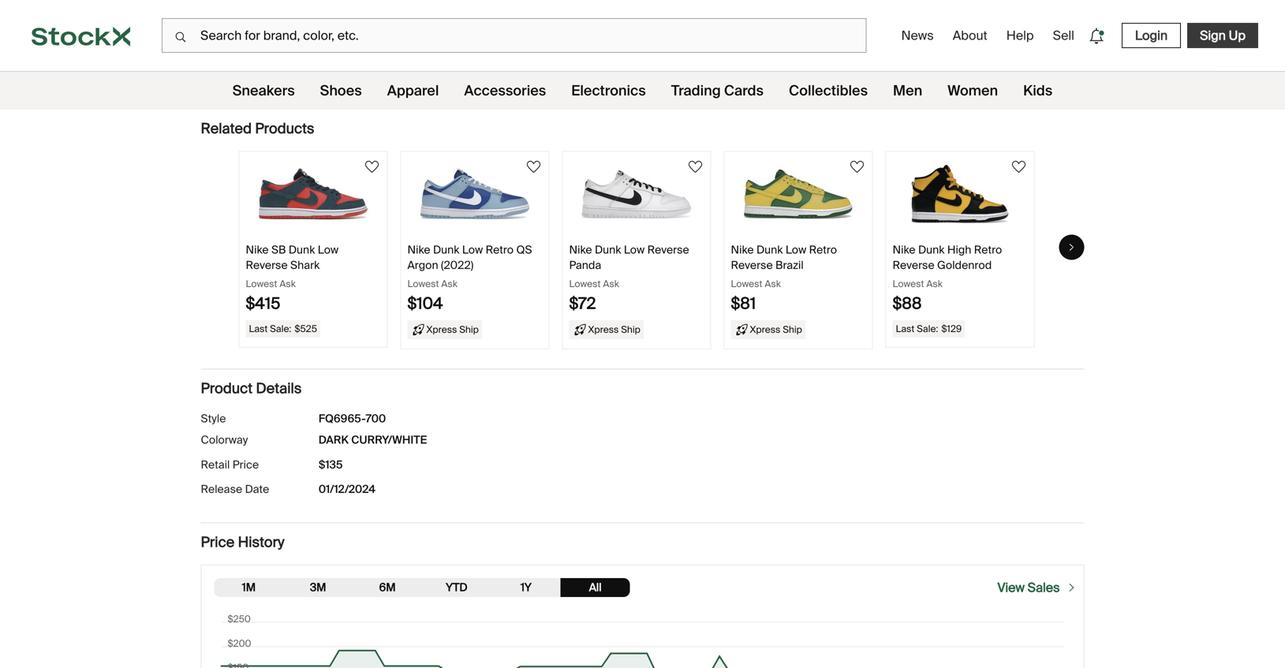 Task type: locate. For each thing, give the bounding box(es) containing it.
nike up $88
[[893, 243, 916, 258]]

retail
[[201, 458, 230, 472]]

2 horizontal spatial xpress
[[750, 324, 781, 336]]

3m
[[310, 581, 326, 595]]

$104
[[408, 294, 443, 314]]

nike dunk low retro qs argon (2022) lowest ask $104
[[408, 243, 533, 314]]

price history
[[201, 534, 285, 552]]

retro up goldenrod
[[975, 243, 1003, 258]]

ask for $81
[[765, 278, 781, 290]]

1 retro from the left
[[486, 243, 514, 258]]

nike inside nike dunk low retro qs argon (2022) lowest ask $104
[[408, 243, 431, 258]]

1 horizontal spatial xpress ship
[[589, 324, 641, 336]]

products
[[255, 120, 315, 138]]

ship down nike dunk low retro reverse brazil lowest ask $81
[[783, 324, 803, 336]]

low inside nike dunk low retro qs argon (2022) lowest ask $104
[[462, 243, 483, 258]]

5 ask from the left
[[927, 278, 943, 290]]

0 horizontal spatial retro
[[486, 243, 514, 258]]

reverse for $415
[[246, 258, 288, 273]]

ask inside nike dunk low retro reverse brazil lowest ask $81
[[765, 278, 781, 290]]

condition:
[[980, 23, 1025, 35]]

reverse down nike dunk low reverse panda image
[[648, 243, 690, 258]]

4 dunk from the left
[[757, 243, 783, 258]]

2 horizontal spatial ship
[[783, 324, 803, 336]]

nike dunk low retro reverse brazil lowest ask $81
[[731, 243, 838, 314]]

dark curry/white
[[319, 433, 427, 448]]

xpress ship down $104
[[427, 324, 479, 336]]

sale: left $525
[[270, 323, 292, 335]]

lowest inside nike dunk low retro reverse brazil lowest ask $81
[[731, 278, 763, 290]]

xpress for $104
[[427, 324, 457, 336]]

nike up $81 at the top right of the page
[[731, 243, 754, 258]]

last
[[249, 323, 268, 335], [896, 323, 915, 335]]

2 retro from the left
[[810, 243, 838, 258]]

retro inside nike dunk low retro reverse brazil lowest ask $81
[[810, 243, 838, 258]]

2 lowest from the left
[[408, 278, 439, 290]]

sign up
[[1201, 27, 1247, 44]]

sale: left $129
[[917, 323, 939, 335]]

dunk left the high
[[919, 243, 945, 258]]

1 low from the left
[[318, 243, 339, 258]]

sale:
[[270, 323, 292, 335], [917, 323, 939, 335]]

nike left sb
[[246, 243, 269, 258]]

view sales
[[998, 580, 1061, 597]]

low inside nike dunk low reverse panda lowest ask $72
[[624, 243, 645, 258]]

2 nike from the left
[[408, 243, 431, 258]]

dunk
[[289, 243, 315, 258], [433, 243, 460, 258], [595, 243, 622, 258], [757, 243, 783, 258], [919, 243, 945, 258]]

dunk inside nike dunk low retro reverse brazil lowest ask $81
[[757, 243, 783, 258]]

2 horizontal spatial retro
[[975, 243, 1003, 258]]

nike dunk low retro qs argon (2022) image
[[420, 165, 530, 224]]

ship down nike dunk low retro qs argon (2022) lowest ask $104 at the left top of page
[[460, 324, 479, 336]]

4 ask from the left
[[765, 278, 781, 290]]

retro down nike dunk low retro reverse brazil image
[[810, 243, 838, 258]]

retro left qs
[[486, 243, 514, 258]]

group
[[202, 566, 643, 610]]

collectibles link
[[789, 72, 868, 110]]

reverse left brazil
[[731, 258, 773, 273]]

3 nike from the left
[[570, 243, 593, 258]]

reverse
[[648, 243, 690, 258], [246, 258, 288, 273], [731, 258, 773, 273], [893, 258, 935, 273]]

price up release date
[[233, 458, 259, 472]]

about
[[953, 27, 988, 44]]

xpress down $81 at the top right of the page
[[750, 324, 781, 336]]

lowest up $88
[[893, 278, 925, 290]]

2 low from the left
[[462, 243, 483, 258]]

nike for $104
[[408, 243, 431, 258]]

dunk inside nike sb dunk low reverse shark lowest ask $415
[[289, 243, 315, 258]]

2 follow image from the left
[[525, 158, 544, 177]]

xpress ship down the $72
[[589, 324, 641, 336]]

3 ship from the left
[[783, 324, 803, 336]]

lowest down argon
[[408, 278, 439, 290]]

reverse inside nike dunk low retro reverse brazil lowest ask $81
[[731, 258, 773, 273]]

nike up "panda"
[[570, 243, 593, 258]]

1 dunk from the left
[[289, 243, 315, 258]]

low inside nike dunk low retro reverse brazil lowest ask $81
[[786, 243, 807, 258]]

ask
[[280, 278, 296, 290], [442, 278, 458, 290], [603, 278, 620, 290], [765, 278, 781, 290], [927, 278, 943, 290]]

3 low from the left
[[624, 243, 645, 258]]

shark
[[291, 258, 320, 273]]

1 lowest from the left
[[246, 278, 277, 290]]

retro inside nike dunk high retro reverse goldenrod lowest ask $88
[[975, 243, 1003, 258]]

dark
[[319, 433, 349, 448]]

3 ask from the left
[[603, 278, 620, 290]]

all
[[589, 581, 602, 595]]

nike inside nike dunk high retro reverse goldenrod lowest ask $88
[[893, 243, 916, 258]]

kids link
[[1024, 72, 1053, 110]]

nike sb dunk low reverse shark lowest ask $415
[[246, 243, 339, 314]]

4 nike from the left
[[731, 243, 754, 258]]

retro inside nike dunk low retro qs argon (2022) lowest ask $104
[[486, 243, 514, 258]]

lowest inside nike sb dunk low reverse shark lowest ask $415
[[246, 278, 277, 290]]

details
[[256, 380, 302, 398]]

reverse for $88
[[893, 258, 935, 273]]

2 ask from the left
[[442, 278, 458, 290]]

dunk up brazil
[[757, 243, 783, 258]]

sneakers link
[[233, 72, 295, 110]]

view sales button
[[992, 579, 1084, 598]]

reverse inside nike dunk high retro reverse goldenrod lowest ask $88
[[893, 258, 935, 273]]

lowest inside nike dunk high retro reverse goldenrod lowest ask $88
[[893, 278, 925, 290]]

reverse down sb
[[246, 258, 288, 273]]

stockx logo link
[[0, 0, 162, 71]]

1 last from the left
[[249, 323, 268, 335]]

1 ship from the left
[[460, 324, 479, 336]]

0 horizontal spatial ship
[[460, 324, 479, 336]]

shoes
[[320, 82, 362, 100]]

xpress ship down $81 at the top right of the page
[[750, 324, 803, 336]]

ask inside nike dunk high retro reverse goldenrod lowest ask $88
[[927, 278, 943, 290]]

price
[[233, 458, 259, 472], [201, 534, 235, 552]]

nike dunk low retro reverse brazil image
[[744, 165, 854, 224]]

ask inside nike dunk low retro qs argon (2022) lowest ask $104
[[442, 278, 458, 290]]

1 horizontal spatial ship
[[621, 324, 641, 336]]

our
[[741, 67, 760, 81]]

low for $104
[[462, 243, 483, 258]]

sell link
[[1047, 21, 1081, 50]]

1 xpress from the left
[[427, 324, 457, 336]]

lowest for $81
[[731, 278, 763, 290]]

accessories
[[464, 82, 546, 100]]

stockx logo image
[[32, 27, 130, 46]]

reverse inside nike dunk low reverse panda lowest ask $72
[[648, 243, 690, 258]]

lowest up $81 at the top right of the page
[[731, 278, 763, 290]]

0 horizontal spatial xpress
[[427, 324, 457, 336]]

5 lowest from the left
[[893, 278, 925, 290]]

0 horizontal spatial last
[[249, 323, 268, 335]]

nike dunk high retro reverse goldenrod image
[[905, 165, 1016, 224]]

4 lowest from the left
[[731, 278, 763, 290]]

lowest down "panda"
[[570, 278, 601, 290]]

last for $415
[[249, 323, 268, 335]]

all button
[[561, 579, 630, 598]]

women link
[[948, 72, 999, 110]]

low up brazil
[[786, 243, 807, 258]]

1 horizontal spatial xpress
[[589, 324, 619, 336]]

1 sale: from the left
[[270, 323, 292, 335]]

shoes link
[[320, 72, 362, 110]]

follow image
[[363, 158, 382, 177], [525, 158, 544, 177], [848, 158, 867, 177], [1010, 158, 1029, 177]]

ship for $72
[[621, 324, 641, 336]]

apparel link
[[387, 72, 439, 110]]

electronics
[[572, 82, 646, 100]]

sign
[[1201, 27, 1227, 44]]

retro for $88
[[975, 243, 1003, 258]]

2 horizontal spatial xpress ship
[[750, 324, 803, 336]]

2 xpress from the left
[[589, 324, 619, 336]]

move carousel right image
[[1068, 243, 1077, 252]]

ytd
[[446, 581, 468, 595]]

3 retro from the left
[[975, 243, 1003, 258]]

dunk up "panda"
[[595, 243, 622, 258]]

2 sale: from the left
[[917, 323, 939, 335]]

5 dunk from the left
[[919, 243, 945, 258]]

follow image for $415
[[363, 158, 382, 177]]

ytd button
[[422, 579, 492, 598]]

xpress ship
[[427, 324, 479, 336], [589, 324, 641, 336], [750, 324, 803, 336]]

nike inside nike sb dunk low reverse shark lowest ask $415
[[246, 243, 269, 258]]

ask inside nike sb dunk low reverse shark lowest ask $415
[[280, 278, 296, 290]]

5 nike from the left
[[893, 243, 916, 258]]

low down nike dunk low reverse panda image
[[624, 243, 645, 258]]

1 horizontal spatial sale:
[[917, 323, 939, 335]]

700
[[366, 412, 386, 426]]

nike
[[246, 243, 269, 258], [408, 243, 431, 258], [570, 243, 593, 258], [731, 243, 754, 258], [893, 243, 916, 258]]

xpress for $81
[[750, 324, 781, 336]]

1 xpress ship from the left
[[427, 324, 479, 336]]

2 dunk from the left
[[433, 243, 460, 258]]

last down $88
[[896, 323, 915, 335]]

1 horizontal spatial retro
[[810, 243, 838, 258]]

3 dunk from the left
[[595, 243, 622, 258]]

xpress for $72
[[589, 324, 619, 336]]

last for $88
[[896, 323, 915, 335]]

1 follow image from the left
[[363, 158, 382, 177]]

3 xpress from the left
[[750, 324, 781, 336]]

low
[[318, 243, 339, 258], [462, 243, 483, 258], [624, 243, 645, 258], [786, 243, 807, 258]]

sb
[[272, 243, 286, 258]]

last down the '$415'
[[249, 323, 268, 335]]

dunk inside nike dunk low reverse panda lowest ask $72
[[595, 243, 622, 258]]

1 nike from the left
[[246, 243, 269, 258]]

lowest inside nike dunk low retro qs argon (2022) lowest ask $104
[[408, 278, 439, 290]]

nike inside nike dunk low reverse panda lowest ask $72
[[570, 243, 593, 258]]

retro for $81
[[810, 243, 838, 258]]

men link
[[894, 72, 923, 110]]

dunk up (2022)
[[433, 243, 460, 258]]

price left 'history'
[[201, 534, 235, 552]]

0 horizontal spatial xpress ship
[[427, 324, 479, 336]]

dunk inside nike dunk low retro qs argon (2022) lowest ask $104
[[433, 243, 460, 258]]

dunk for $81
[[757, 243, 783, 258]]

sell
[[1054, 27, 1075, 44]]

related
[[201, 120, 252, 138]]

retro
[[486, 243, 514, 258], [810, 243, 838, 258], [975, 243, 1003, 258]]

$525
[[295, 323, 317, 335]]

last sale: $129
[[896, 323, 962, 335]]

electronics link
[[572, 72, 646, 110]]

nike dunk low reverse panda lowest ask $72
[[570, 243, 690, 314]]

ship down nike dunk low reverse panda lowest ask $72
[[621, 324, 641, 336]]

2 xpress ship from the left
[[589, 324, 641, 336]]

4 low from the left
[[786, 243, 807, 258]]

retro for ask
[[486, 243, 514, 258]]

nike inside nike dunk low retro reverse brazil lowest ask $81
[[731, 243, 754, 258]]

2 last from the left
[[896, 323, 915, 335]]

ask for $88
[[927, 278, 943, 290]]

0 horizontal spatial sale:
[[270, 323, 292, 335]]

ask inside nike dunk low reverse panda lowest ask $72
[[603, 278, 620, 290]]

3 follow image from the left
[[848, 158, 867, 177]]

3 lowest from the left
[[570, 278, 601, 290]]

low up 'shark'
[[318, 243, 339, 258]]

product
[[201, 380, 253, 398]]

ship
[[460, 324, 479, 336], [621, 324, 641, 336], [783, 324, 803, 336]]

2 ship from the left
[[621, 324, 641, 336]]

1m button
[[214, 579, 284, 598]]

1 ask from the left
[[280, 278, 296, 290]]

3 xpress ship from the left
[[750, 324, 803, 336]]

dunk inside nike dunk high retro reverse goldenrod lowest ask $88
[[919, 243, 945, 258]]

1 horizontal spatial last
[[896, 323, 915, 335]]

xpress down the $72
[[589, 324, 619, 336]]

lowest up the '$415'
[[246, 278, 277, 290]]

$88
[[893, 294, 922, 314]]

men
[[894, 82, 923, 100]]

xpress down $104
[[427, 324, 457, 336]]

4 follow image from the left
[[1010, 158, 1029, 177]]

low up (2022)
[[462, 243, 483, 258]]

reverse inside nike sb dunk low reverse shark lowest ask $415
[[246, 258, 288, 273]]

ask for $415
[[280, 278, 296, 290]]

nike up argon
[[408, 243, 431, 258]]

reverse up $88
[[893, 258, 935, 273]]

dunk up 'shark'
[[289, 243, 315, 258]]



Task type: vqa. For each thing, say whether or not it's contained in the screenshot.


Task type: describe. For each thing, give the bounding box(es) containing it.
kids
[[1024, 82, 1053, 100]]

release
[[201, 483, 243, 497]]

goldenrod
[[938, 258, 993, 273]]

$81
[[731, 294, 757, 314]]

style
[[201, 412, 226, 426]]

1y
[[521, 581, 532, 595]]

1y button
[[492, 579, 561, 598]]

xpress ship for $81
[[750, 324, 803, 336]]

lowest inside nike dunk low reverse panda lowest ask $72
[[570, 278, 601, 290]]

sign up button
[[1188, 23, 1259, 48]]

follow image for ask
[[525, 158, 544, 177]]

$135
[[319, 458, 343, 472]]

ship for $81
[[783, 324, 803, 336]]

argon
[[408, 258, 439, 273]]

ship for $104
[[460, 324, 479, 336]]

promise
[[762, 67, 805, 81]]

product details
[[201, 380, 302, 398]]

1 vertical spatial price
[[201, 534, 235, 552]]

1m
[[242, 581, 256, 595]]

follow image for $81
[[848, 158, 867, 177]]

nike sb dunk low reverse shark image
[[258, 165, 369, 224]]

up
[[1230, 27, 1247, 44]]

0 vertical spatial price
[[233, 458, 259, 472]]

fq6965-700
[[319, 412, 386, 426]]

(2022)
[[441, 258, 474, 273]]

dunk for $104
[[433, 243, 460, 258]]

dunk for $72
[[595, 243, 622, 258]]

date
[[245, 483, 269, 497]]

nike for $88
[[893, 243, 916, 258]]

new
[[1028, 23, 1047, 35]]

nike dunk high retro reverse goldenrod lowest ask $88
[[893, 243, 1003, 314]]

login button
[[1122, 23, 1182, 48]]

follow image
[[686, 158, 705, 177]]

xpress ship for $72
[[589, 324, 641, 336]]

apparel
[[387, 82, 439, 100]]

nike for $415
[[246, 243, 269, 258]]

low for $72
[[624, 243, 645, 258]]

history
[[238, 534, 285, 552]]

accessories link
[[464, 72, 546, 110]]

fq6965-
[[319, 412, 366, 426]]

related products
[[201, 120, 315, 138]]

$72
[[570, 294, 596, 314]]

xpress ship for $104
[[427, 324, 479, 336]]

sale: for $88
[[917, 323, 939, 335]]

brazil
[[776, 258, 804, 273]]

help link
[[1001, 21, 1041, 50]]

help
[[1007, 27, 1035, 44]]

trading
[[672, 82, 721, 100]]

Search... search field
[[162, 18, 867, 53]]

curry/white
[[352, 433, 427, 448]]

low inside nike sb dunk low reverse shark lowest ask $415
[[318, 243, 339, 258]]

follow image for $88
[[1010, 158, 1029, 177]]

6m
[[379, 581, 396, 595]]

panda
[[570, 258, 602, 273]]

low for $81
[[786, 243, 807, 258]]

lowest for $88
[[893, 278, 925, 290]]

nike dunk low qs co.jp reverse curry (2024) image
[[232, 0, 687, 39]]

toggle promise value prop image
[[1061, 66, 1077, 82]]

news link
[[896, 21, 941, 50]]

6m button
[[353, 579, 422, 598]]

news
[[902, 27, 934, 44]]

3m button
[[284, 579, 353, 598]]

$129
[[942, 323, 962, 335]]

sneakers
[[233, 82, 295, 100]]

sales
[[1028, 580, 1061, 597]]

view
[[998, 580, 1025, 597]]

collectibles
[[789, 82, 868, 100]]

condition: new
[[980, 23, 1047, 35]]

last sale: $525
[[249, 323, 317, 335]]

high
[[948, 243, 972, 258]]

group containing 1m
[[202, 566, 643, 610]]

lowest for $415
[[246, 278, 277, 290]]

women
[[948, 82, 999, 100]]

trading cards
[[672, 82, 764, 100]]

release date
[[201, 483, 269, 497]]

login
[[1136, 27, 1168, 44]]

dunk for $88
[[919, 243, 945, 258]]

cards
[[725, 82, 764, 100]]

notification unread icon image
[[1086, 25, 1108, 47]]

our promise
[[741, 67, 805, 81]]

reverse for $81
[[731, 258, 773, 273]]

product category switcher element
[[0, 72, 1286, 110]]

nike for $72
[[570, 243, 593, 258]]

about link
[[947, 21, 994, 50]]

nike for $81
[[731, 243, 754, 258]]

sale: for $415
[[270, 323, 292, 335]]

toggle authenticity value prop image
[[1061, 21, 1077, 37]]

01/12/2024
[[319, 483, 376, 497]]

nike dunk low reverse panda image
[[582, 165, 692, 224]]

trading cards link
[[672, 72, 764, 110]]

qs
[[517, 243, 533, 258]]

retail price
[[201, 458, 259, 472]]

colorway
[[201, 433, 248, 448]]



